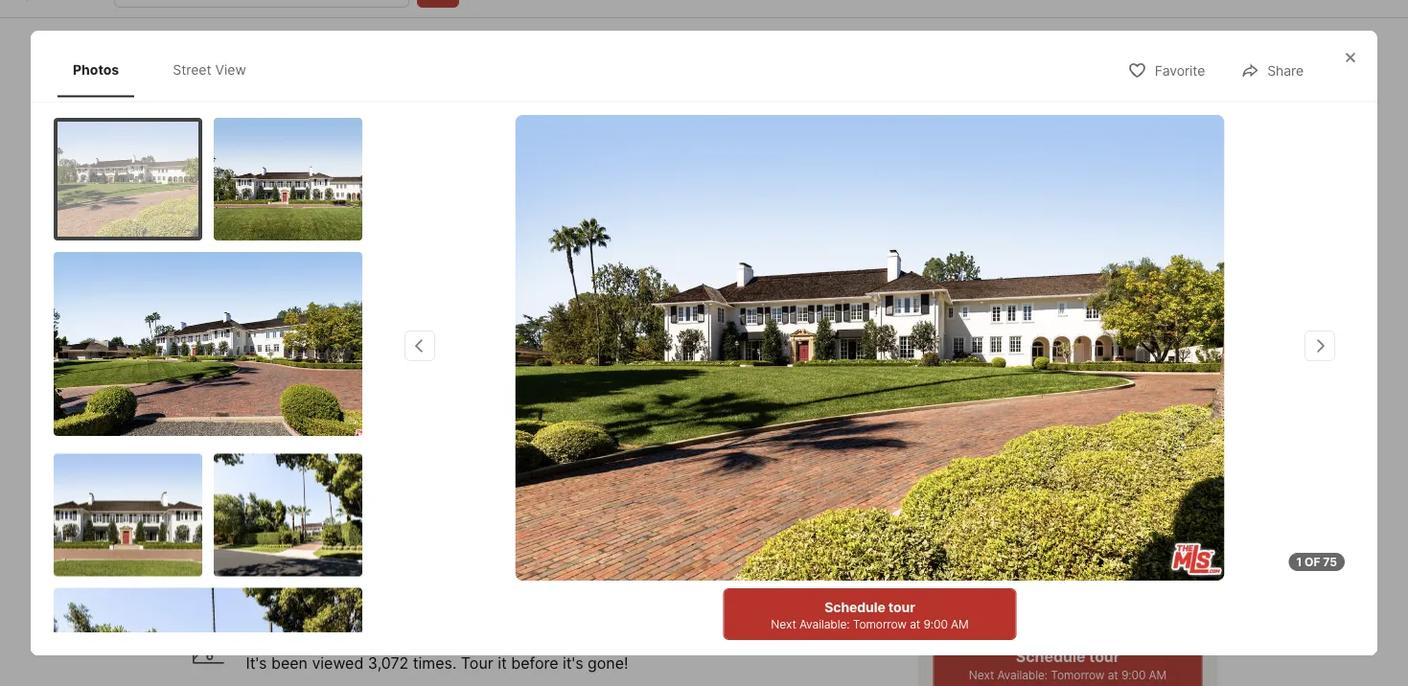 Task type: vqa. For each thing, say whether or not it's contained in the screenshot.
rightmost the Schedule
yes



Task type: locate. For each thing, give the bounding box(es) containing it.
0 vertical spatial street view
[[173, 61, 246, 78]]

get pre-approved link
[[307, 551, 423, 567]]

viewed
[[312, 654, 364, 672]]

0 horizontal spatial view
[[215, 61, 246, 78]]

nov for 5
[[1121, 485, 1147, 498]]

get
[[307, 551, 330, 567]]

nov inside nov 5 sunday
[[1121, 485, 1147, 498]]

knoll
[[237, 475, 275, 494]]

home
[[282, 627, 324, 646]]

0 vertical spatial next
[[771, 617, 796, 631]]

0 horizontal spatial next
[[771, 617, 796, 631]]

schedule tour next available: tomorrow at 9:00 am
[[771, 599, 969, 631], [969, 647, 1167, 682]]

75 left photos
[[1121, 372, 1138, 388]]

view inside button
[[292, 372, 324, 388]]

1 horizontal spatial street view
[[249, 372, 324, 388]]

baths
[[552, 549, 593, 568]]

1 tab from the left
[[190, 22, 317, 68]]

0 horizontal spatial street
[[173, 61, 211, 78]]

am
[[951, 617, 969, 631], [1149, 668, 1167, 682]]

nov down the redfin
[[1036, 485, 1062, 498]]

tour left with
[[933, 453, 967, 472]]

street view
[[173, 61, 246, 78], [249, 372, 324, 388]]

tour left the it
[[461, 654, 493, 672]]

75
[[1121, 372, 1138, 388], [1323, 555, 1337, 569]]

dialog containing photos
[[31, 31, 1377, 686]]

0 vertical spatial tour
[[933, 453, 967, 472]]

tour
[[933, 453, 967, 472], [947, 593, 977, 606], [461, 654, 493, 672]]

tour for tour with a redfin premier agent
[[933, 453, 967, 472]]

0 horizontal spatial available:
[[799, 617, 850, 631]]

0 vertical spatial schedule tour next available: tomorrow at 9:00 am
[[771, 599, 969, 631]]

nov 4 saturday
[[1036, 485, 1088, 550]]

0 vertical spatial view
[[215, 61, 246, 78]]

2 horizontal spatial nov
[[1121, 485, 1147, 498]]

1 horizontal spatial at
[[1108, 668, 1118, 682]]

1 horizontal spatial schedule
[[1016, 647, 1086, 666]]

0 vertical spatial tour
[[888, 599, 915, 615]]

nov inside nov 3 friday
[[953, 485, 978, 498]]

1 vertical spatial at
[[1108, 668, 1118, 682]]

3 nov from the left
[[1121, 485, 1147, 498]]

is
[[328, 627, 341, 646]]

tour down tour in person list box
[[1089, 647, 1120, 666]]

0 horizontal spatial 75
[[1121, 372, 1138, 388]]

at
[[910, 617, 920, 631], [1108, 668, 1118, 682]]

1 vertical spatial tour
[[947, 593, 977, 606]]

next inside dialog
[[771, 617, 796, 631]]

,
[[302, 475, 306, 494]]

tour left in
[[888, 599, 915, 615]]

-
[[275, 440, 281, 456]]

1 of 75
[[1296, 555, 1337, 569]]

tour inside list box
[[947, 593, 977, 606]]

dialog
[[31, 31, 1377, 686]]

2 oak knoll ter, pasadena, ca 91106 image
[[190, 72, 910, 415], [918, 72, 1218, 240], [918, 247, 1218, 415]]

0 vertical spatial street
[[173, 61, 211, 78]]

1 vertical spatial street view
[[249, 372, 324, 388]]

nov down agent on the right of the page
[[1121, 485, 1147, 498]]

tab
[[190, 22, 317, 68], [317, 22, 423, 68], [423, 22, 566, 68], [566, 22, 719, 68], [719, 22, 812, 68]]

4
[[1036, 497, 1060, 539]]

0 horizontal spatial schedule
[[825, 599, 885, 615]]

tour in person list box
[[933, 578, 1202, 621]]

ter
[[278, 475, 302, 494]]

4 tab from the left
[[566, 22, 719, 68]]

schedule
[[825, 599, 885, 615], [1016, 647, 1086, 666]]

None button
[[945, 476, 1022, 559], [1030, 477, 1107, 558], [1114, 477, 1191, 558], [945, 476, 1022, 559], [1030, 477, 1107, 558], [1114, 477, 1191, 558]]

tour with a redfin premier agent
[[933, 453, 1177, 472]]

street
[[173, 61, 211, 78], [249, 372, 289, 388]]

nov up previous image
[[953, 485, 978, 498]]

redfin
[[1020, 453, 1068, 472]]

75 photos
[[1121, 372, 1186, 388]]

0 vertical spatial at
[[910, 617, 920, 631]]

friday
[[953, 538, 987, 550]]

tab list
[[190, 18, 827, 68], [54, 42, 281, 97]]

0 horizontal spatial tomorrow
[[853, 617, 907, 631]]

0 vertical spatial 75
[[1121, 372, 1138, 388]]

75 inside button
[[1121, 372, 1138, 388]]

1 vertical spatial 9:00
[[1121, 668, 1146, 682]]

nov inside nov 4 saturday
[[1036, 485, 1062, 498]]

2 vertical spatial tour
[[461, 654, 493, 672]]

75 photos button
[[1078, 361, 1202, 400]]

tour for tour in person
[[947, 593, 977, 606]]

nov for 4
[[1036, 485, 1062, 498]]

1 vertical spatial tomorrow
[[1051, 668, 1105, 682]]

pre-
[[333, 551, 361, 567]]

0 vertical spatial tomorrow
[[853, 617, 907, 631]]

it
[[498, 654, 507, 672]]

75 right of
[[1323, 555, 1337, 569]]

1 vertical spatial street
[[249, 372, 289, 388]]

1 vertical spatial available:
[[997, 668, 1048, 682]]

0 horizontal spatial 9:00
[[923, 617, 948, 631]]

1 horizontal spatial available:
[[997, 668, 1048, 682]]

next image
[[1179, 502, 1210, 533]]

2 nov from the left
[[1036, 485, 1062, 498]]

15.5 baths
[[552, 520, 597, 568]]

1 vertical spatial tour
[[1089, 647, 1120, 666]]

1 vertical spatial view
[[292, 372, 324, 388]]

3 tab from the left
[[423, 22, 566, 68]]

it's
[[246, 654, 267, 672]]

times.
[[413, 654, 457, 672]]

nov
[[953, 485, 978, 498], [1036, 485, 1062, 498], [1121, 485, 1147, 498]]

1 nov from the left
[[953, 485, 978, 498]]

0 horizontal spatial at
[[910, 617, 920, 631]]

at inside dialog
[[910, 617, 920, 631]]

1 horizontal spatial nov
[[1036, 485, 1062, 498]]

tab list inside dialog
[[54, 42, 281, 97]]

street view button
[[206, 361, 341, 400]]

1
[[1296, 555, 1302, 569]]

tour
[[888, 599, 915, 615], [1089, 647, 1120, 666]]

9:00
[[923, 617, 948, 631], [1121, 668, 1146, 682]]

1 horizontal spatial next
[[969, 668, 994, 682]]

tomorrow inside dialog
[[853, 617, 907, 631]]

1 horizontal spatial tomorrow
[[1051, 668, 1105, 682]]

5
[[1121, 497, 1143, 539]]

0 horizontal spatial am
[[951, 617, 969, 631]]

1 horizontal spatial street
[[249, 372, 289, 388]]

0 horizontal spatial street view
[[173, 61, 246, 78]]

this home is popular it's been viewed 3,072 times. tour it before it's gone!
[[246, 627, 628, 672]]

option
[[1055, 578, 1202, 621]]

photos tab
[[58, 46, 134, 93]]

baths link
[[552, 549, 593, 568]]

$264,788
[[218, 551, 278, 567]]

0 horizontal spatial nov
[[953, 485, 978, 498]]

1 vertical spatial next
[[969, 668, 994, 682]]

1 horizontal spatial 75
[[1323, 555, 1337, 569]]

person
[[993, 593, 1036, 606]]

next for dialog containing photos
[[771, 617, 796, 631]]

tab list containing photos
[[54, 42, 281, 97]]

available:
[[799, 617, 850, 631], [997, 668, 1048, 682]]

tour left in
[[947, 593, 977, 606]]

next
[[771, 617, 796, 631], [969, 668, 994, 682]]

street inside button
[[249, 372, 289, 388]]

view
[[215, 61, 246, 78], [292, 372, 324, 388]]

1 horizontal spatial view
[[292, 372, 324, 388]]

tomorrow
[[853, 617, 907, 631], [1051, 668, 1105, 682]]

2 oak knoll ter image
[[515, 115, 1225, 581]]

0 vertical spatial 9:00
[[923, 617, 948, 631]]

share button
[[1224, 50, 1320, 89]]

image image
[[214, 117, 362, 240], [58, 121, 198, 236], [54, 252, 362, 436], [54, 453, 202, 576], [214, 453, 362, 576]]

active
[[285, 440, 333, 456]]

1 horizontal spatial am
[[1149, 668, 1167, 682]]



Task type: describe. For each thing, give the bounding box(es) containing it.
sale
[[238, 440, 271, 456]]

favorite
[[1155, 63, 1205, 79]]

for sale - active
[[208, 440, 333, 456]]

0 vertical spatial available:
[[799, 617, 850, 631]]

for
[[208, 440, 234, 456]]

nov for 3
[[953, 485, 978, 498]]

1 horizontal spatial tour
[[1089, 647, 1120, 666]]

0 vertical spatial am
[[951, 617, 969, 631]]

1 horizontal spatial 9:00
[[1121, 668, 1146, 682]]

2 oak knoll ter , pasadena
[[190, 475, 381, 494]]

street inside tab
[[173, 61, 211, 78]]

share
[[1267, 63, 1304, 79]]

oak
[[203, 475, 233, 494]]

nov 5 sunday
[[1121, 485, 1162, 550]]

32,644
[[643, 520, 722, 546]]

photos
[[73, 61, 119, 78]]

3
[[953, 497, 975, 539]]

pasadena
[[310, 475, 381, 494]]

5 tab from the left
[[719, 22, 812, 68]]

street view inside button
[[249, 372, 324, 388]]

2
[[190, 475, 200, 494]]

nov 3 friday
[[953, 485, 987, 550]]

sq
[[643, 549, 662, 568]]

of
[[1305, 555, 1320, 569]]

view inside tab
[[215, 61, 246, 78]]

ft
[[666, 549, 681, 568]]

before
[[511, 654, 558, 672]]

1 vertical spatial schedule
[[1016, 647, 1086, 666]]

1 vertical spatial schedule tour next available: tomorrow at 9:00 am
[[969, 647, 1167, 682]]

1 vertical spatial am
[[1149, 668, 1167, 682]]

$36,500,000 est. $264,788 /mo get pre-approved
[[190, 520, 423, 567]]

photos
[[1141, 372, 1186, 388]]

32,644 sq ft
[[643, 520, 722, 568]]

est.
[[190, 551, 214, 567]]

previous image
[[925, 502, 956, 533]]

active link
[[285, 440, 333, 456]]

a
[[1007, 453, 1016, 472]]

street view inside tab
[[173, 61, 246, 78]]

popular
[[344, 627, 402, 646]]

tour in person
[[947, 593, 1036, 606]]

agent
[[1134, 453, 1177, 472]]

sunday
[[1121, 538, 1162, 550]]

tomorrow for tour in person list box
[[1051, 668, 1105, 682]]

premier
[[1072, 453, 1130, 472]]

$36,500,000
[[190, 520, 335, 546]]

at for dialog containing photos
[[910, 617, 920, 631]]

street view tab
[[157, 46, 262, 93]]

3,072
[[368, 654, 409, 672]]

favorite button
[[1112, 50, 1221, 89]]

tour inside this home is popular it's been viewed 3,072 times. tour it before it's gone!
[[461, 654, 493, 672]]

this
[[246, 627, 278, 646]]

with
[[971, 453, 1004, 472]]

15.5
[[552, 520, 597, 546]]

saturday
[[1036, 538, 1088, 550]]

1 vertical spatial 75
[[1323, 555, 1337, 569]]

/mo
[[278, 551, 303, 567]]

2 tab from the left
[[317, 22, 423, 68]]

map entry image
[[761, 438, 888, 566]]

0 vertical spatial schedule
[[825, 599, 885, 615]]

tomorrow for dialog containing photos
[[853, 617, 907, 631]]

in
[[979, 593, 990, 606]]

0 horizontal spatial tour
[[888, 599, 915, 615]]

approved
[[361, 551, 423, 567]]

it's
[[563, 654, 583, 672]]

at for tour in person list box
[[1108, 668, 1118, 682]]

been
[[271, 654, 308, 672]]

gone!
[[588, 654, 628, 672]]

next for tour in person list box
[[969, 668, 994, 682]]



